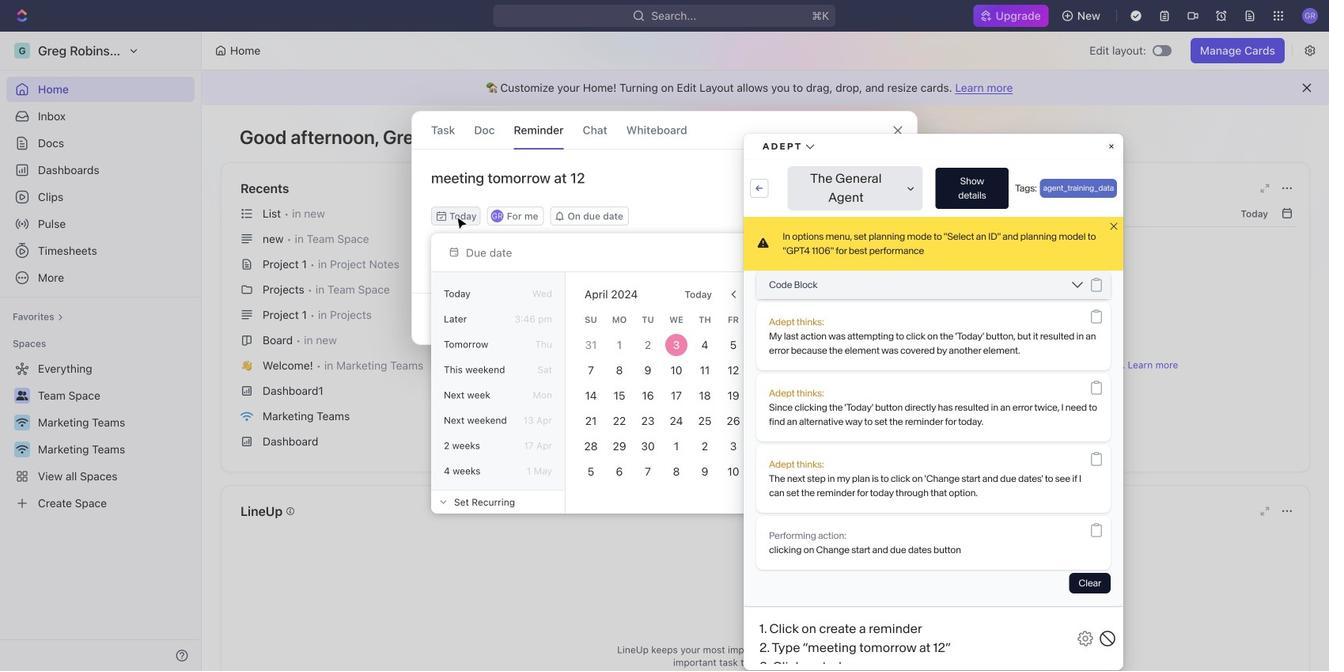 Task type: locate. For each thing, give the bounding box(es) containing it.
tree
[[6, 356, 195, 516]]

sidebar navigation
[[0, 32, 202, 671]]

Reminder na﻿me or type '/' for commands text field
[[412, 169, 917, 207]]

dialog
[[412, 111, 918, 345]]

alert
[[202, 70, 1330, 105]]

Due date text field
[[466, 246, 591, 259]]

wifi image
[[241, 411, 253, 422]]



Task type: vqa. For each thing, say whether or not it's contained in the screenshot.
the top the Trust
no



Task type: describe. For each thing, give the bounding box(es) containing it.
tree inside sidebar navigation
[[6, 356, 195, 516]]



